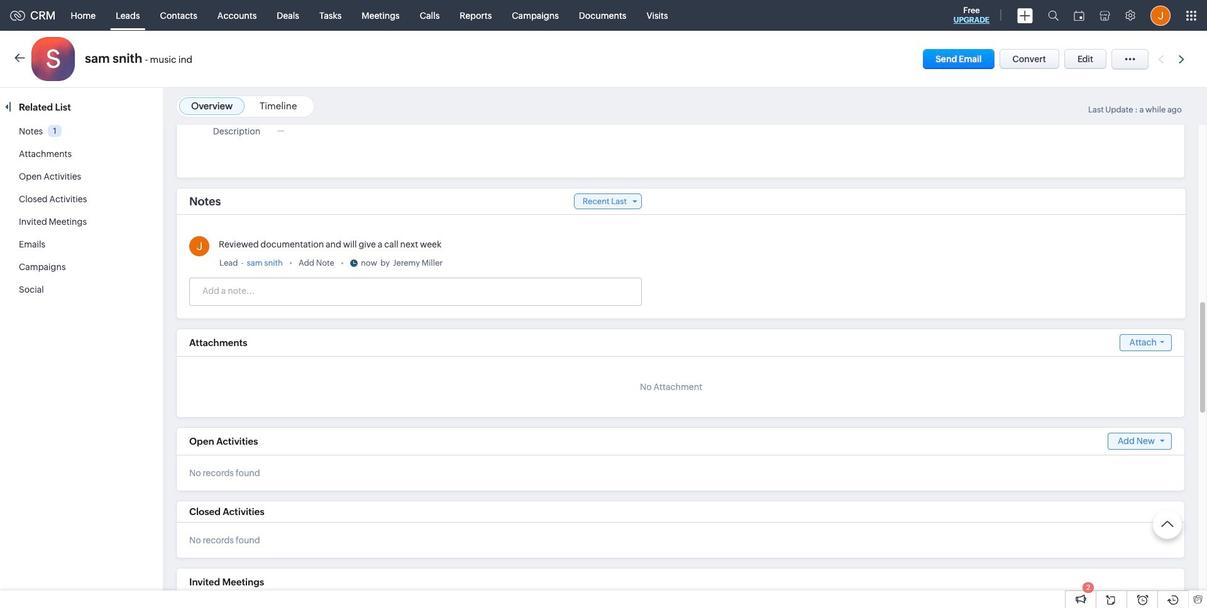 Task type: vqa. For each thing, say whether or not it's contained in the screenshot.
Create Menu icon on the right top of the page
yes



Task type: locate. For each thing, give the bounding box(es) containing it.
create menu element
[[1010, 0, 1041, 30]]

logo image
[[10, 10, 25, 20]]

calendar image
[[1074, 10, 1085, 20]]

profile image
[[1151, 5, 1171, 25]]

profile element
[[1143, 0, 1178, 30]]

previous record image
[[1158, 55, 1164, 63]]

search image
[[1048, 10, 1059, 21]]

create menu image
[[1017, 8, 1033, 23]]



Task type: describe. For each thing, give the bounding box(es) containing it.
search element
[[1041, 0, 1066, 31]]

Add a note... field
[[190, 285, 641, 297]]

next record image
[[1179, 55, 1187, 63]]



